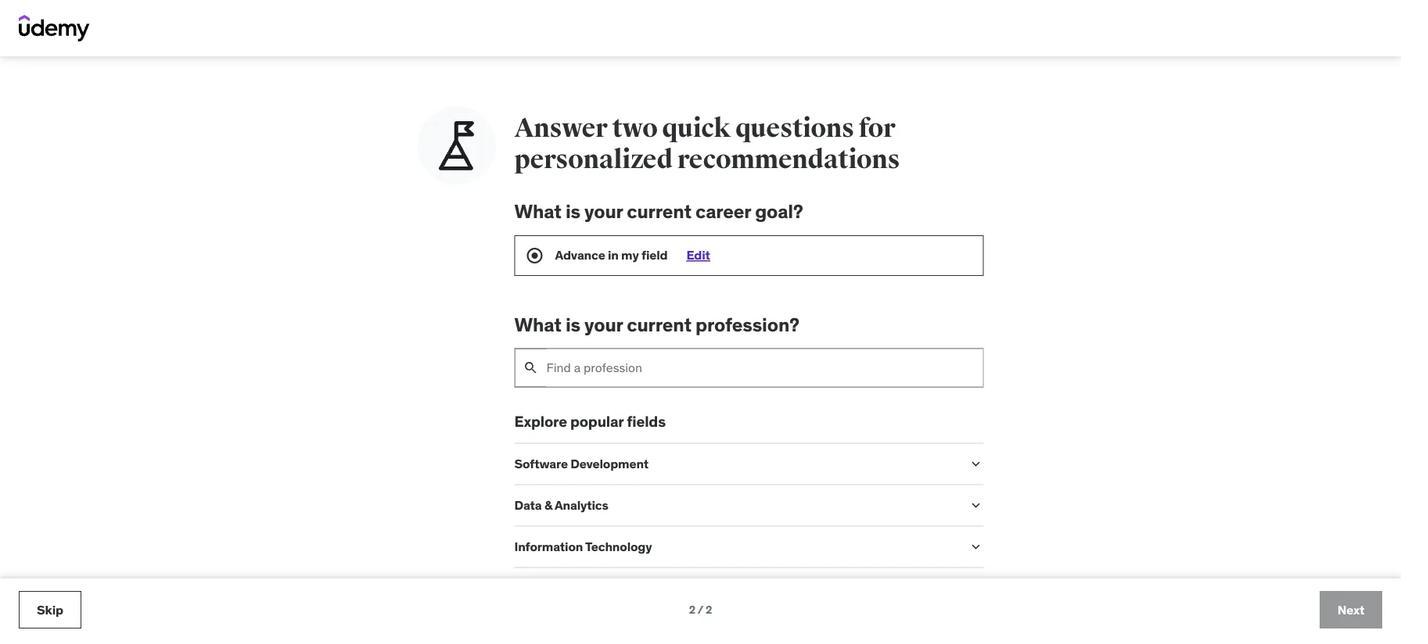 Task type: vqa. For each thing, say whether or not it's contained in the screenshot.
first 2 from right
yes



Task type: locate. For each thing, give the bounding box(es) containing it.
1 small image from the top
[[968, 456, 984, 472]]

1 vertical spatial is
[[566, 313, 580, 336]]

development
[[570, 456, 649, 472]]

2 left '/'
[[689, 603, 695, 617]]

your for what is your current career goal?
[[584, 199, 623, 223]]

small image up small image
[[968, 456, 984, 472]]

is down advance
[[566, 313, 580, 336]]

udemy image
[[19, 15, 90, 41]]

submit search image
[[523, 360, 539, 376]]

1 vertical spatial your
[[584, 313, 623, 336]]

in
[[608, 247, 619, 263]]

0 vertical spatial is
[[566, 199, 580, 223]]

answer two quick questions for personalized recommendations
[[514, 112, 900, 176]]

0 vertical spatial your
[[584, 199, 623, 223]]

2 your from the top
[[584, 313, 623, 336]]

1 current from the top
[[627, 199, 691, 223]]

advance
[[555, 247, 605, 263]]

current down the field on the top left of page
[[627, 313, 691, 336]]

your for what is your current profession?
[[584, 313, 623, 336]]

software development button
[[514, 456, 956, 472]]

small image down small image
[[968, 539, 984, 555]]

your down advance in my field
[[584, 313, 623, 336]]

what
[[514, 199, 562, 223], [514, 313, 562, 336]]

edit
[[686, 247, 710, 263]]

personalized
[[514, 143, 673, 176]]

information technology
[[514, 539, 652, 555]]

what up advance
[[514, 199, 562, 223]]

2 current from the top
[[627, 313, 691, 336]]

what up submit search image
[[514, 313, 562, 336]]

is for what is your current career goal?
[[566, 199, 580, 223]]

1 your from the top
[[584, 199, 623, 223]]

1 is from the top
[[566, 199, 580, 223]]

1 horizontal spatial 2
[[706, 603, 712, 617]]

1 vertical spatial current
[[627, 313, 691, 336]]

2 2 from the left
[[706, 603, 712, 617]]

your
[[584, 199, 623, 223], [584, 313, 623, 336]]

quick
[[662, 112, 731, 144]]

0 vertical spatial current
[[627, 199, 691, 223]]

current up the field on the top left of page
[[627, 199, 691, 223]]

2
[[689, 603, 695, 617], [706, 603, 712, 617]]

my
[[621, 247, 639, 263]]

profession?
[[696, 313, 799, 336]]

small image
[[968, 498, 984, 513]]

is
[[566, 199, 580, 223], [566, 313, 580, 336]]

for
[[859, 112, 895, 144]]

edit button
[[686, 247, 710, 263]]

&
[[544, 497, 552, 513]]

current for career
[[627, 199, 691, 223]]

0 horizontal spatial 2
[[689, 603, 695, 617]]

2 right '/'
[[706, 603, 712, 617]]

2 what from the top
[[514, 313, 562, 336]]

2 is from the top
[[566, 313, 580, 336]]

what is your current profession?
[[514, 313, 799, 336]]

career
[[696, 199, 751, 223]]

current
[[627, 199, 691, 223], [627, 313, 691, 336]]

/
[[697, 603, 703, 617]]

1 what from the top
[[514, 199, 562, 223]]

your up advance in my field
[[584, 199, 623, 223]]

software
[[514, 456, 568, 472]]

is up advance
[[566, 199, 580, 223]]

0 vertical spatial what
[[514, 199, 562, 223]]

2 small image from the top
[[968, 539, 984, 555]]

1 vertical spatial small image
[[968, 539, 984, 555]]

0 vertical spatial small image
[[968, 456, 984, 472]]

small image
[[968, 456, 984, 472], [968, 539, 984, 555]]

what for what is your current career goal?
[[514, 199, 562, 223]]

1 vertical spatial what
[[514, 313, 562, 336]]



Task type: describe. For each thing, give the bounding box(es) containing it.
next button
[[1320, 591, 1382, 629]]

popular
[[570, 412, 624, 431]]

2 / 2
[[689, 603, 712, 617]]

what for what is your current profession?
[[514, 313, 562, 336]]

skip
[[37, 602, 63, 618]]

next
[[1337, 602, 1364, 618]]

skip link
[[19, 591, 81, 629]]

questions
[[735, 112, 854, 144]]

fields
[[627, 412, 666, 431]]

data & analytics
[[514, 497, 608, 513]]

Find a profession text field
[[546, 349, 983, 387]]

information
[[514, 539, 583, 555]]

current for profession?
[[627, 313, 691, 336]]

recommendations
[[677, 143, 900, 176]]

explore popular fields
[[514, 412, 666, 431]]

1 2 from the left
[[689, 603, 695, 617]]

goal?
[[755, 199, 803, 223]]

software development
[[514, 456, 649, 472]]

what is your current career goal?
[[514, 199, 803, 223]]

data
[[514, 497, 542, 513]]

advance in my field
[[555, 247, 668, 263]]

explore
[[514, 412, 567, 431]]

data & analytics button
[[514, 497, 956, 513]]

analytics
[[555, 497, 608, 513]]

field
[[641, 247, 668, 263]]

small image for software development
[[968, 456, 984, 472]]

is for what is your current profession?
[[566, 313, 580, 336]]

two
[[612, 112, 657, 144]]

answer
[[514, 112, 607, 144]]

small image for information technology
[[968, 539, 984, 555]]

information technology button
[[514, 539, 956, 555]]

technology
[[585, 539, 652, 555]]



